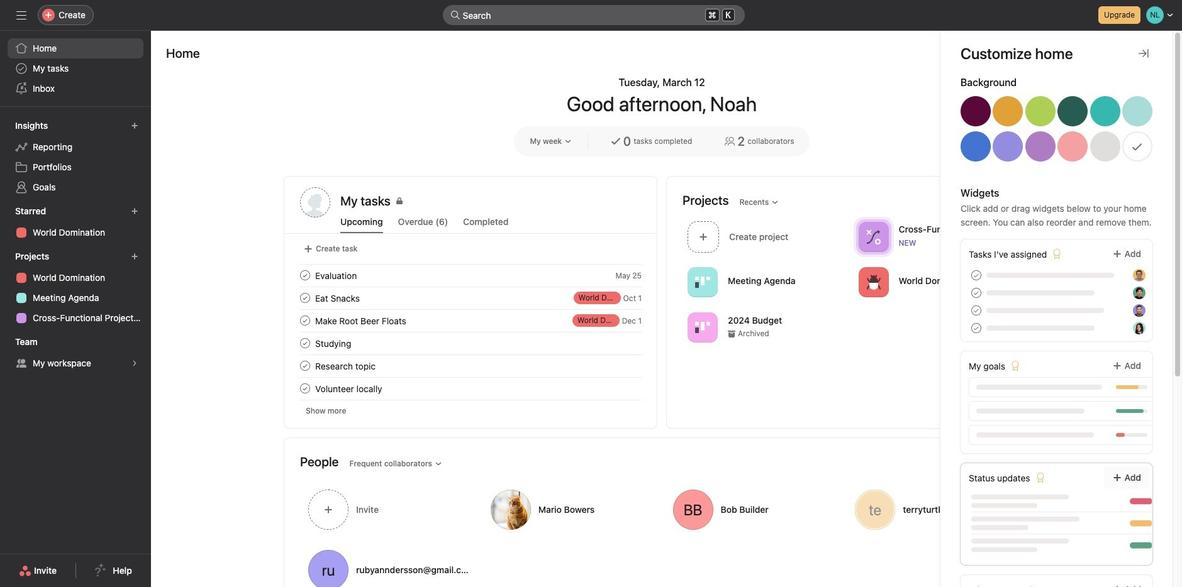 Task type: describe. For each thing, give the bounding box(es) containing it.
3 mark complete checkbox from the top
[[298, 313, 313, 329]]

bug image
[[866, 275, 881, 290]]

new insights image
[[131, 122, 138, 130]]

teams element
[[0, 331, 151, 376]]

2 mark complete checkbox from the top
[[298, 291, 313, 306]]

5 mark complete image from the top
[[298, 381, 313, 396]]

4 mark complete checkbox from the top
[[298, 359, 313, 374]]

line_and_symbols image
[[866, 229, 881, 245]]

starred element
[[0, 200, 151, 245]]

prominent image
[[450, 10, 460, 20]]

1 mark complete checkbox from the top
[[298, 268, 313, 283]]

hide sidebar image
[[16, 10, 26, 20]]

Mark complete checkbox
[[298, 336, 313, 351]]

board image
[[695, 275, 711, 290]]



Task type: locate. For each thing, give the bounding box(es) containing it.
global element
[[0, 31, 151, 106]]

3 mark complete image from the top
[[298, 313, 313, 329]]

projects element
[[0, 245, 151, 331]]

close customization pane image
[[1139, 48, 1149, 59]]

mark complete image
[[298, 268, 313, 283], [298, 291, 313, 306], [298, 313, 313, 329], [298, 359, 313, 374], [298, 381, 313, 396]]

add profile photo image
[[300, 188, 330, 218]]

4 mark complete image from the top
[[298, 359, 313, 374]]

see details, my workspace image
[[131, 360, 138, 368]]

new project or portfolio image
[[131, 253, 138, 261]]

option group
[[961, 96, 1153, 167]]

None field
[[443, 5, 745, 25]]

add items to starred image
[[131, 208, 138, 215]]

board image
[[695, 320, 711, 335]]

1 mark complete image from the top
[[298, 268, 313, 283]]

Search tasks, projects, and more text field
[[443, 5, 745, 25]]

insights element
[[0, 115, 151, 200]]

mark complete image
[[298, 336, 313, 351]]

2 mark complete image from the top
[[298, 291, 313, 306]]

Mark complete checkbox
[[298, 268, 313, 283], [298, 291, 313, 306], [298, 313, 313, 329], [298, 359, 313, 374], [298, 381, 313, 396]]

5 mark complete checkbox from the top
[[298, 381, 313, 396]]



Task type: vqa. For each thing, say whether or not it's contained in the screenshot.
option group
yes



